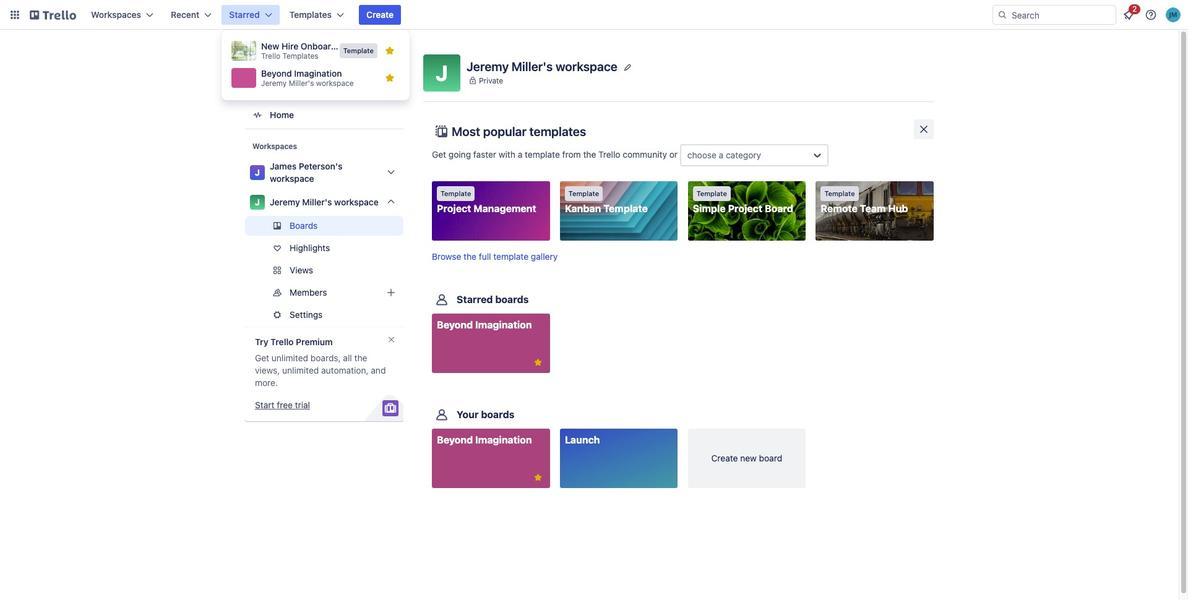 Task type: locate. For each thing, give the bounding box(es) containing it.
automation,
[[321, 365, 369, 376]]

1 horizontal spatial starred
[[457, 294, 493, 305]]

start free trial button
[[255, 399, 310, 412]]

workspaces inside popup button
[[91, 9, 141, 20]]

0 vertical spatial create
[[366, 9, 394, 20]]

0 vertical spatial the
[[583, 149, 596, 159]]

0 vertical spatial beyond imagination link
[[432, 314, 550, 373]]

boards
[[495, 294, 529, 305], [481, 409, 515, 421]]

0 vertical spatial starred
[[229, 9, 260, 20]]

launch link
[[560, 429, 678, 489]]

jeremy down james
[[270, 197, 300, 207]]

1 vertical spatial j
[[255, 167, 260, 178]]

try
[[255, 337, 268, 347]]

1 vertical spatial boards
[[290, 220, 318, 231]]

templates up home
[[270, 85, 312, 95]]

1 vertical spatial imagination
[[475, 320, 532, 331]]

beyond imagination link down the your boards
[[432, 429, 550, 489]]

a right choose
[[719, 150, 724, 160]]

0 vertical spatial get
[[432, 149, 446, 159]]

get
[[432, 149, 446, 159], [255, 353, 269, 363]]

the right from
[[583, 149, 596, 159]]

trello right try
[[271, 337, 294, 347]]

2 vertical spatial miller's
[[302, 197, 332, 207]]

1 vertical spatial templates
[[283, 51, 319, 61]]

0 vertical spatial templates
[[289, 9, 332, 20]]

2 vertical spatial beyond
[[437, 435, 473, 446]]

1 horizontal spatial a
[[719, 150, 724, 160]]

create button
[[359, 5, 401, 25]]

starred for starred
[[229, 9, 260, 20]]

members
[[290, 287, 327, 298]]

1 horizontal spatial jeremy miller's workspace
[[467, 59, 618, 73]]

templates inside dropdown button
[[289, 9, 332, 20]]

1 vertical spatial boards
[[481, 409, 515, 421]]

jeremy up private
[[467, 59, 509, 73]]

2 horizontal spatial the
[[583, 149, 596, 159]]

template
[[343, 46, 374, 54], [441, 189, 471, 197], [569, 189, 599, 197], [697, 189, 727, 197], [825, 189, 855, 197], [604, 203, 648, 214]]

miller's
[[512, 59, 553, 73], [289, 79, 314, 88], [302, 197, 332, 207]]

miller's inside the beyond imagination jeremy miller's workspace
[[289, 79, 314, 88]]

starred icon image left j button
[[385, 73, 395, 83]]

workspace inside james peterson's workspace
[[270, 173, 314, 184]]

1 vertical spatial starred icon image
[[385, 73, 395, 83]]

new
[[740, 453, 757, 464]]

Search field
[[1008, 6, 1116, 24]]

template up simple
[[697, 189, 727, 197]]

1 horizontal spatial the
[[464, 251, 477, 262]]

template remote team hub
[[821, 189, 908, 214]]

template for kanban
[[569, 189, 599, 197]]

the inside try trello premium get unlimited boards, all the views, unlimited automation, and more.
[[354, 353, 367, 363]]

0 vertical spatial boards link
[[245, 54, 404, 77]]

2 starred icon image from the top
[[385, 73, 395, 83]]

j button
[[423, 54, 460, 92]]

templates up the beyond imagination jeremy miller's workspace
[[283, 51, 319, 61]]

j
[[436, 60, 448, 85], [255, 167, 260, 178], [255, 197, 260, 207]]

start free trial
[[255, 400, 310, 410]]

beyond
[[261, 68, 292, 79], [437, 320, 473, 331], [437, 435, 473, 446]]

simple
[[693, 203, 726, 214]]

workspace down primary element
[[556, 59, 618, 73]]

gallery
[[531, 251, 558, 262]]

create new board
[[711, 453, 782, 464]]

templates up onboarding
[[289, 9, 332, 20]]

imagination down starred boards
[[475, 320, 532, 331]]

hire
[[282, 41, 299, 51]]

peterson's
[[299, 161, 343, 171]]

2 project from the left
[[728, 203, 763, 214]]

a
[[518, 149, 523, 159], [719, 150, 724, 160]]

the right all
[[354, 353, 367, 363]]

1 horizontal spatial create
[[711, 453, 738, 464]]

0 vertical spatial jeremy
[[467, 59, 509, 73]]

project
[[437, 203, 471, 214], [728, 203, 763, 214]]

1 vertical spatial the
[[464, 251, 477, 262]]

0 horizontal spatial jeremy miller's workspace
[[270, 197, 379, 207]]

2 boards link from the top
[[245, 216, 404, 236]]

0 vertical spatial imagination
[[294, 68, 342, 79]]

boards right 'your'
[[481, 409, 515, 421]]

get going faster with a template from the trello community or
[[432, 149, 680, 159]]

beyond imagination down the your boards
[[437, 435, 532, 446]]

1 vertical spatial template
[[493, 251, 529, 262]]

2 vertical spatial imagination
[[475, 435, 532, 446]]

new hire onboarding trello templates
[[261, 41, 349, 61]]

browse the full template gallery link
[[432, 251, 558, 262]]

browse
[[432, 251, 461, 262]]

template down templates at the top of page
[[525, 149, 560, 159]]

the left full
[[464, 251, 477, 262]]

project up browse at top left
[[437, 203, 471, 214]]

a right the with
[[518, 149, 523, 159]]

0 horizontal spatial starred
[[229, 9, 260, 20]]

template
[[525, 149, 560, 159], [493, 251, 529, 262]]

beyond imagination link
[[432, 314, 550, 373], [432, 429, 550, 489]]

templates
[[289, 9, 332, 20], [283, 51, 319, 61], [270, 85, 312, 95]]

unlimited up the views,
[[272, 353, 308, 363]]

1 starred icon image from the top
[[385, 46, 395, 56]]

trello left hire
[[261, 51, 280, 61]]

remote
[[821, 203, 858, 214]]

jeremy
[[467, 59, 509, 73], [261, 79, 287, 88], [270, 197, 300, 207]]

template down going
[[441, 189, 471, 197]]

0 horizontal spatial workspaces
[[91, 9, 141, 20]]

0 vertical spatial j
[[436, 60, 448, 85]]

2 vertical spatial j
[[255, 197, 260, 207]]

starred down full
[[457, 294, 493, 305]]

starred inside dropdown button
[[229, 9, 260, 20]]

trial
[[295, 400, 310, 410]]

create for create new board
[[711, 453, 738, 464]]

template inside template project management
[[441, 189, 471, 197]]

template up remote
[[825, 189, 855, 197]]

project left 'board'
[[728, 203, 763, 214]]

trello
[[261, 51, 280, 61], [599, 149, 621, 159], [271, 337, 294, 347]]

1 vertical spatial starred
[[457, 294, 493, 305]]

boards,
[[311, 353, 341, 363]]

starred
[[229, 9, 260, 20], [457, 294, 493, 305]]

imagination down the your boards
[[475, 435, 532, 446]]

1 vertical spatial create
[[711, 453, 738, 464]]

1 vertical spatial get
[[255, 353, 269, 363]]

free
[[277, 400, 293, 410]]

0 vertical spatial trello
[[261, 51, 280, 61]]

james
[[270, 161, 297, 171]]

imagination for click to unstar this board. it will be removed from your starred list. icon
[[475, 320, 532, 331]]

workspace
[[556, 59, 618, 73], [316, 79, 354, 88], [270, 173, 314, 184], [334, 197, 379, 207]]

1 vertical spatial beyond imagination
[[437, 435, 532, 446]]

0 vertical spatial boards
[[270, 60, 299, 71]]

jeremy miller's workspace down james peterson's workspace
[[270, 197, 379, 207]]

starred icon image down create "button"
[[385, 46, 395, 56]]

0 vertical spatial starred icon image
[[385, 46, 395, 56]]

template inside template simple project board
[[697, 189, 727, 197]]

add image
[[384, 285, 399, 300]]

beyond for click to unstar this board. it will be removed from your starred list. image at the left of the page
[[437, 435, 473, 446]]

beyond up the 'template board' icon
[[261, 68, 292, 79]]

imagination up the templates link
[[294, 68, 342, 79]]

templates
[[529, 124, 586, 139]]

trello left community
[[599, 149, 621, 159]]

with
[[499, 149, 516, 159]]

1 vertical spatial unlimited
[[282, 365, 319, 376]]

unlimited
[[272, 353, 308, 363], [282, 365, 319, 376]]

j for james peterson's workspace
[[255, 167, 260, 178]]

0 horizontal spatial project
[[437, 203, 471, 214]]

1 vertical spatial workspaces
[[253, 142, 297, 151]]

workspace up home link
[[316, 79, 354, 88]]

1 vertical spatial miller's
[[289, 79, 314, 88]]

workspace down james
[[270, 173, 314, 184]]

get inside try trello premium get unlimited boards, all the views, unlimited automation, and more.
[[255, 353, 269, 363]]

unlimited down boards,
[[282, 365, 319, 376]]

boards link
[[245, 54, 404, 77], [245, 216, 404, 236]]

0 vertical spatial workspaces
[[91, 9, 141, 20]]

0 vertical spatial beyond
[[261, 68, 292, 79]]

0 vertical spatial boards
[[495, 294, 529, 305]]

starred up board image
[[229, 9, 260, 20]]

0 horizontal spatial get
[[255, 353, 269, 363]]

views
[[290, 265, 313, 275]]

premium
[[296, 337, 333, 347]]

0 vertical spatial unlimited
[[272, 353, 308, 363]]

imagination inside the beyond imagination jeremy miller's workspace
[[294, 68, 342, 79]]

imagination
[[294, 68, 342, 79], [475, 320, 532, 331], [475, 435, 532, 446]]

beyond imagination link down starred boards
[[432, 314, 550, 373]]

settings
[[290, 309, 323, 320]]

board
[[765, 203, 793, 214]]

template up kanban
[[569, 189, 599, 197]]

2 beyond imagination from the top
[[437, 435, 532, 446]]

board
[[759, 453, 782, 464]]

full
[[479, 251, 491, 262]]

browse the full template gallery
[[432, 251, 558, 262]]

recent button
[[163, 5, 219, 25]]

jeremy down board image
[[261, 79, 287, 88]]

1 vertical spatial beyond imagination link
[[432, 429, 550, 489]]

create
[[366, 9, 394, 20], [711, 453, 738, 464]]

your boards
[[457, 409, 515, 421]]

0 horizontal spatial create
[[366, 9, 394, 20]]

j inside button
[[436, 60, 448, 85]]

2 vertical spatial trello
[[271, 337, 294, 347]]

beyond imagination down starred boards
[[437, 320, 532, 331]]

from
[[562, 149, 581, 159]]

1 vertical spatial boards link
[[245, 216, 404, 236]]

1 project from the left
[[437, 203, 471, 214]]

boards link down onboarding
[[245, 54, 404, 77]]

boards up highlights
[[290, 220, 318, 231]]

get left going
[[432, 149, 446, 159]]

most popular templates
[[452, 124, 586, 139]]

1 vertical spatial jeremy
[[261, 79, 287, 88]]

category
[[726, 150, 761, 160]]

jeremy miller's workspace up private
[[467, 59, 618, 73]]

create inside "button"
[[366, 9, 394, 20]]

2 vertical spatial the
[[354, 353, 367, 363]]

jeremy miller's workspace
[[467, 59, 618, 73], [270, 197, 379, 207]]

beyond imagination jeremy miller's workspace
[[261, 68, 354, 88]]

start
[[255, 400, 275, 410]]

boards link up the highlights link
[[245, 216, 404, 236]]

template project management
[[437, 189, 536, 214]]

0 horizontal spatial the
[[354, 353, 367, 363]]

template inside template remote team hub
[[825, 189, 855, 197]]

boards down browse the full template gallery
[[495, 294, 529, 305]]

j for jeremy miller's workspace
[[255, 197, 260, 207]]

1 beyond imagination from the top
[[437, 320, 532, 331]]

workspaces
[[91, 9, 141, 20], [253, 142, 297, 151]]

get up the views,
[[255, 353, 269, 363]]

2 vertical spatial templates
[[270, 85, 312, 95]]

template right full
[[493, 251, 529, 262]]

starred icon image
[[385, 46, 395, 56], [385, 73, 395, 83]]

1 horizontal spatial project
[[728, 203, 763, 214]]

beyond down starred boards
[[437, 320, 473, 331]]

boards
[[270, 60, 299, 71], [290, 220, 318, 231]]

the
[[583, 149, 596, 159], [464, 251, 477, 262], [354, 353, 367, 363]]

going
[[449, 149, 471, 159]]

community
[[623, 149, 667, 159]]

choose a category
[[688, 150, 761, 160]]

click to unstar this board. it will be removed from your starred list. image
[[533, 473, 544, 484]]

try trello premium get unlimited boards, all the views, unlimited automation, and more.
[[255, 337, 386, 388]]

beyond imagination
[[437, 320, 532, 331], [437, 435, 532, 446]]

1 vertical spatial beyond
[[437, 320, 473, 331]]

click to unstar this board. it will be removed from your starred list. image
[[533, 357, 544, 368]]

beyond imagination for second beyond imagination link from the bottom
[[437, 320, 532, 331]]

workspaces button
[[84, 5, 161, 25]]

boards down hire
[[270, 60, 299, 71]]

template down create "button"
[[343, 46, 374, 54]]

beyond down 'your'
[[437, 435, 473, 446]]

0 vertical spatial beyond imagination
[[437, 320, 532, 331]]



Task type: describe. For each thing, give the bounding box(es) containing it.
1 horizontal spatial get
[[432, 149, 446, 159]]

starred for starred boards
[[457, 294, 493, 305]]

jeremy miller (jeremymiller198) image
[[1166, 7, 1181, 22]]

template kanban template
[[565, 189, 648, 214]]

the for try trello premium get unlimited boards, all the views, unlimited automation, and more.
[[354, 353, 367, 363]]

hub
[[888, 203, 908, 214]]

1 horizontal spatial workspaces
[[253, 142, 297, 151]]

template right kanban
[[604, 203, 648, 214]]

starred button
[[222, 5, 280, 25]]

1 beyond imagination link from the top
[[432, 314, 550, 373]]

private
[[479, 76, 503, 85]]

search image
[[998, 10, 1008, 20]]

open information menu image
[[1145, 9, 1157, 21]]

template for project
[[441, 189, 471, 197]]

template simple project board
[[693, 189, 793, 214]]

onboarding
[[301, 41, 349, 51]]

and
[[371, 365, 386, 376]]

all
[[343, 353, 352, 363]]

views link
[[245, 261, 404, 280]]

new
[[261, 41, 279, 51]]

create for create
[[366, 9, 394, 20]]

1 vertical spatial trello
[[599, 149, 621, 159]]

faster
[[473, 149, 496, 159]]

starred boards
[[457, 294, 529, 305]]

or
[[670, 149, 678, 159]]

0 vertical spatial jeremy miller's workspace
[[467, 59, 618, 73]]

highlights link
[[245, 238, 404, 258]]

beyond for click to unstar this board. it will be removed from your starred list. icon
[[437, 320, 473, 331]]

primary element
[[0, 0, 1188, 30]]

template for remote
[[825, 189, 855, 197]]

boards for starred boards
[[495, 294, 529, 305]]

2 notifications image
[[1122, 7, 1136, 22]]

home
[[270, 110, 294, 120]]

imagination for click to unstar this board. it will be removed from your starred list. image at the left of the page
[[475, 435, 532, 446]]

views,
[[255, 365, 280, 376]]

templates inside new hire onboarding trello templates
[[283, 51, 319, 61]]

launch
[[565, 435, 600, 446]]

team
[[860, 203, 886, 214]]

2 beyond imagination link from the top
[[432, 429, 550, 489]]

highlights
[[290, 243, 330, 253]]

jeremy inside the beyond imagination jeremy miller's workspace
[[261, 79, 287, 88]]

your
[[457, 409, 479, 421]]

workspace inside the beyond imagination jeremy miller's workspace
[[316, 79, 354, 88]]

boards for your boards
[[481, 409, 515, 421]]

templates link
[[245, 79, 404, 102]]

most
[[452, 124, 480, 139]]

trello inside new hire onboarding trello templates
[[261, 51, 280, 61]]

0 horizontal spatial a
[[518, 149, 523, 159]]

popular
[[483, 124, 527, 139]]

workspace down peterson's
[[334, 197, 379, 207]]

beyond inside the beyond imagination jeremy miller's workspace
[[261, 68, 292, 79]]

more.
[[255, 378, 278, 388]]

settings link
[[245, 305, 404, 325]]

1 vertical spatial jeremy miller's workspace
[[270, 197, 379, 207]]

home image
[[250, 108, 265, 123]]

template board image
[[250, 83, 265, 98]]

management
[[474, 203, 536, 214]]

recent
[[171, 9, 199, 20]]

trello inside try trello premium get unlimited boards, all the views, unlimited automation, and more.
[[271, 337, 294, 347]]

members link
[[245, 283, 404, 303]]

kanban
[[565, 203, 601, 214]]

james peterson's workspace
[[270, 161, 343, 184]]

home link
[[245, 104, 404, 126]]

templates button
[[282, 5, 352, 25]]

beyond imagination for 1st beyond imagination link from the bottom
[[437, 435, 532, 446]]

the for get going faster with a template from the trello community or
[[583, 149, 596, 159]]

project inside template simple project board
[[728, 203, 763, 214]]

back to home image
[[30, 5, 76, 25]]

1 boards link from the top
[[245, 54, 404, 77]]

board image
[[250, 58, 265, 73]]

0 vertical spatial template
[[525, 149, 560, 159]]

choose
[[688, 150, 717, 160]]

0 vertical spatial miller's
[[512, 59, 553, 73]]

2 vertical spatial jeremy
[[270, 197, 300, 207]]

template for simple
[[697, 189, 727, 197]]

project inside template project management
[[437, 203, 471, 214]]



Task type: vqa. For each thing, say whether or not it's contained in the screenshot.
howard (howard38800628) image
no



